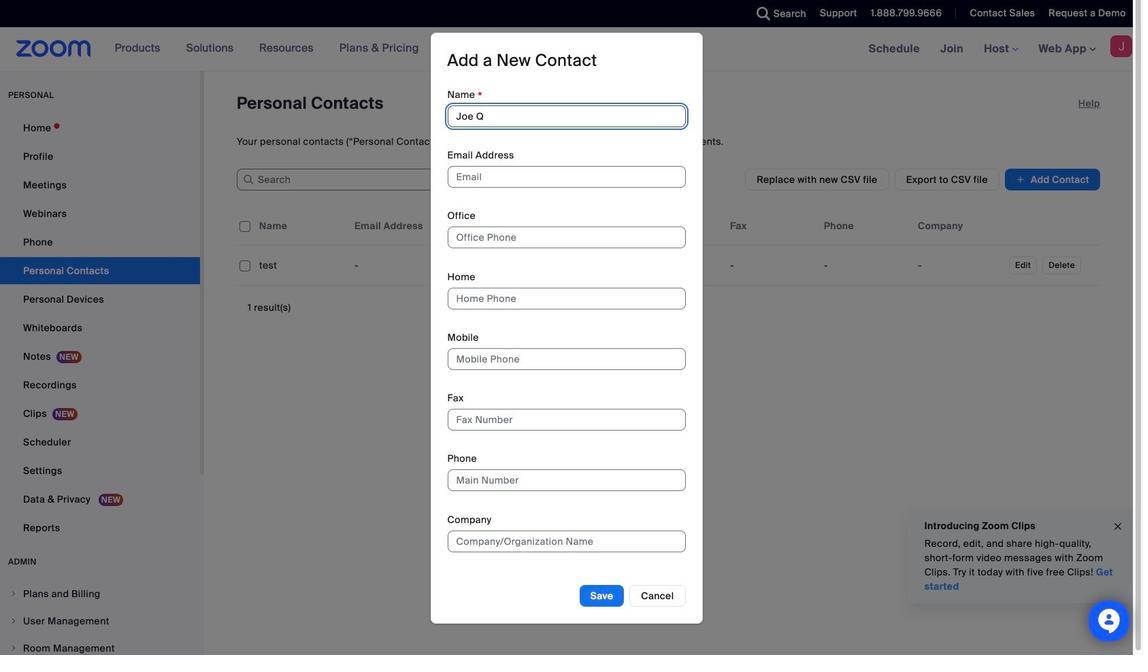 Task type: vqa. For each thing, say whether or not it's contained in the screenshot.
Plans & Pricing Link
no



Task type: describe. For each thing, give the bounding box(es) containing it.
Search Contacts Input text field
[[237, 169, 441, 191]]

add image
[[1016, 173, 1025, 186]]

Email text field
[[447, 166, 686, 188]]

Company/Organization Name text field
[[447, 530, 686, 552]]

meetings navigation
[[858, 27, 1143, 71]]

Fax Number text field
[[447, 409, 686, 431]]

admin menu menu
[[0, 581, 200, 655]]



Task type: locate. For each thing, give the bounding box(es) containing it.
product information navigation
[[105, 27, 429, 71]]

personal menu menu
[[0, 114, 200, 543]]

close image
[[1112, 519, 1123, 534]]

First and Last Name text field
[[447, 105, 686, 127]]

banner
[[0, 27, 1143, 71]]

application
[[237, 207, 1110, 296]]

Main Number text field
[[447, 470, 686, 491]]

Mobile Phone text field
[[447, 348, 686, 370]]

Home Phone text field
[[447, 288, 686, 309]]

cell
[[537, 246, 631, 286], [254, 252, 349, 279], [349, 252, 443, 279], [443, 252, 537, 279], [631, 252, 725, 279], [725, 252, 819, 279], [819, 252, 912, 279], [912, 252, 1006, 279]]

Office Phone text field
[[447, 227, 686, 249]]

dialog
[[430, 33, 703, 624]]



